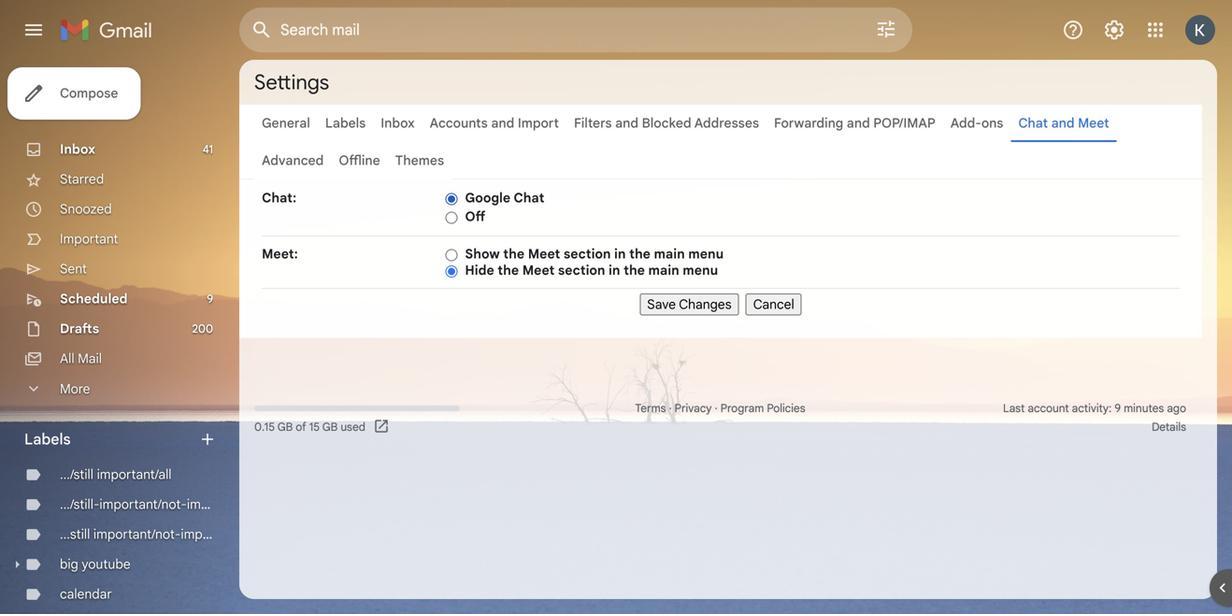 Task type: describe. For each thing, give the bounding box(es) containing it.
1 horizontal spatial inbox link
[[381, 115, 415, 131]]

save
[[647, 296, 676, 313]]

the right the "show"
[[503, 246, 525, 262]]

advanced link
[[262, 152, 324, 169]]

program policies link
[[721, 402, 806, 416]]

settings
[[254, 69, 329, 95]]

last
[[1003, 402, 1025, 416]]

ago
[[1167, 402, 1186, 416]]

scheduled
[[60, 291, 128, 307]]

show
[[465, 246, 500, 262]]

compose
[[60, 85, 118, 101]]

blocked
[[642, 115, 691, 131]]

changes
[[679, 296, 732, 313]]

main for hide the meet section in the main menu
[[648, 262, 679, 279]]

terms
[[635, 402, 666, 416]]

in for show the meet section in the main menu
[[614, 246, 626, 262]]

privacy
[[675, 402, 712, 416]]

filters and blocked addresses
[[574, 115, 759, 131]]

200
[[192, 322, 213, 336]]

the up save changes button
[[624, 262, 645, 279]]

.../still-
[[60, 496, 100, 513]]

big
[[60, 556, 78, 573]]

the up the "save"
[[629, 246, 651, 262]]

.../still-important/not-important link
[[60, 496, 245, 513]]

gmail image
[[60, 11, 162, 49]]

search mail image
[[245, 13, 279, 47]]

forwarding and pop/imap link
[[774, 115, 936, 131]]

offline link
[[339, 152, 380, 169]]

important
[[60, 231, 118, 247]]

.../still-important/not-important
[[60, 496, 245, 513]]

.../still
[[60, 467, 93, 483]]

important for .../still-important/not-important
[[187, 496, 245, 513]]

chat:
[[262, 190, 296, 206]]

...still
[[60, 526, 90, 543]]

and for chat
[[1051, 115, 1075, 131]]

save changes
[[647, 296, 732, 313]]

minutes
[[1124, 402, 1164, 416]]

filters and blocked addresses link
[[574, 115, 759, 131]]

all mail link
[[60, 351, 102, 367]]

advanced search options image
[[868, 10, 905, 48]]

advanced
[[262, 152, 324, 169]]

9 inside labels navigation
[[207, 292, 213, 306]]

1 gb from the left
[[277, 420, 293, 434]]

meet for hide
[[522, 262, 555, 279]]

the right "hide"
[[498, 262, 519, 279]]

add-ons link
[[951, 115, 1004, 131]]

section for show
[[564, 246, 611, 262]]

big youtube link
[[60, 556, 131, 573]]

more
[[60, 381, 90, 397]]

accounts and import link
[[430, 115, 559, 131]]

important/all
[[97, 467, 172, 483]]

calendar
[[60, 586, 112, 603]]

all mail
[[60, 351, 102, 367]]

menu for hide the meet section in the main menu
[[683, 262, 718, 279]]

terms link
[[635, 402, 666, 416]]

starred
[[60, 171, 104, 187]]

big youtube
[[60, 556, 131, 573]]

forwarding and pop/imap
[[774, 115, 936, 131]]

.../still important/all link
[[60, 467, 172, 483]]

0 horizontal spatial inbox link
[[60, 141, 95, 158]]

inbox for inbox link to the right
[[381, 115, 415, 131]]

last account activity: 9 minutes ago details
[[1003, 402, 1186, 434]]

pop/imap
[[873, 115, 936, 131]]

all
[[60, 351, 74, 367]]

and for filters
[[615, 115, 639, 131]]

more button
[[0, 374, 224, 404]]

forwarding
[[774, 115, 844, 131]]

youtube
[[82, 556, 131, 573]]

used
[[341, 420, 366, 434]]

add-ons
[[951, 115, 1004, 131]]

main menu image
[[22, 19, 45, 41]]

follow link to manage storage image
[[373, 418, 392, 437]]

labels for labels link at the left top of the page
[[325, 115, 366, 131]]

offline
[[339, 152, 380, 169]]

2 gb from the left
[[322, 420, 338, 434]]

9 inside last account activity: 9 minutes ago details
[[1115, 402, 1121, 416]]

settings image
[[1103, 19, 1126, 41]]

drafts link
[[60, 321, 99, 337]]

Search mail text field
[[280, 21, 823, 39]]

activity:
[[1072, 402, 1112, 416]]

1 vertical spatial chat
[[514, 190, 545, 206]]

scheduled link
[[60, 291, 128, 307]]

important link
[[60, 231, 118, 247]]

and for accounts
[[491, 115, 514, 131]]

menu for show the meet section in the main menu
[[688, 246, 724, 262]]

general link
[[262, 115, 310, 131]]



Task type: vqa. For each thing, say whether or not it's contained in the screenshot.
company to the bottom
no



Task type: locate. For each thing, give the bounding box(es) containing it.
Show the Meet section in the main menu radio
[[445, 248, 458, 262]]

labels
[[325, 115, 366, 131], [24, 430, 71, 449]]

Hide the Meet section in the main menu radio
[[445, 264, 458, 278]]

details link
[[1152, 420, 1186, 434]]

important/not-
[[100, 496, 187, 513], [93, 526, 181, 543]]

0.15 gb of 15 gb used
[[254, 420, 366, 434]]

and for forwarding
[[847, 115, 870, 131]]

hide the meet section in the main menu
[[465, 262, 718, 279]]

in
[[614, 246, 626, 262], [609, 262, 620, 279]]

1 and from the left
[[491, 115, 514, 131]]

labels inside navigation
[[24, 430, 71, 449]]

sent
[[60, 261, 87, 277]]

important up ...still important/not-important
[[187, 496, 245, 513]]

0 horizontal spatial 9
[[207, 292, 213, 306]]

meet for show
[[528, 246, 560, 262]]

0.15
[[254, 420, 275, 434]]

inbox up starred
[[60, 141, 95, 158]]

labels heading
[[24, 430, 198, 449]]

·
[[669, 402, 672, 416], [715, 402, 718, 416]]

sent link
[[60, 261, 87, 277]]

snoozed link
[[60, 201, 112, 217]]

0 vertical spatial 9
[[207, 292, 213, 306]]

off
[[465, 208, 485, 225]]

0 vertical spatial important/not-
[[100, 496, 187, 513]]

· right terms link
[[669, 402, 672, 416]]

1 vertical spatial inbox
[[60, 141, 95, 158]]

labels link
[[325, 115, 366, 131]]

labels up ".../still"
[[24, 430, 71, 449]]

inbox up themes at the left top
[[381, 115, 415, 131]]

chat and meet link
[[1018, 115, 1109, 131]]

chat right ons
[[1018, 115, 1048, 131]]

important down .../still-important/not-important link
[[181, 526, 239, 543]]

snoozed
[[60, 201, 112, 217]]

navigation containing save changes
[[262, 289, 1180, 316]]

privacy link
[[675, 402, 712, 416]]

program
[[721, 402, 764, 416]]

3 and from the left
[[847, 115, 870, 131]]

inbox
[[381, 115, 415, 131], [60, 141, 95, 158]]

navigation
[[262, 289, 1180, 316]]

details
[[1152, 420, 1186, 434]]

chat and meet
[[1018, 115, 1109, 131]]

0 horizontal spatial chat
[[514, 190, 545, 206]]

gb right 15
[[322, 420, 338, 434]]

1 vertical spatial 9
[[1115, 402, 1121, 416]]

show the meet section in the main menu
[[465, 246, 724, 262]]

1 · from the left
[[669, 402, 672, 416]]

gb
[[277, 420, 293, 434], [322, 420, 338, 434]]

Google Chat radio
[[445, 192, 458, 206]]

terms · privacy · program policies
[[635, 402, 806, 416]]

labels navigation
[[0, 60, 245, 614]]

accounts and import
[[430, 115, 559, 131]]

labels up offline
[[325, 115, 366, 131]]

themes link
[[395, 152, 444, 169]]

meet for chat
[[1078, 115, 1109, 131]]

drafts
[[60, 321, 99, 337]]

inbox link up themes at the left top
[[381, 115, 415, 131]]

cancel button
[[746, 294, 802, 316]]

google
[[465, 190, 511, 206]]

and
[[491, 115, 514, 131], [615, 115, 639, 131], [847, 115, 870, 131], [1051, 115, 1075, 131]]

policies
[[767, 402, 806, 416]]

cancel
[[753, 296, 794, 313]]

0 vertical spatial chat
[[1018, 115, 1048, 131]]

filters
[[574, 115, 612, 131]]

important/not- down .../still-important/not-important on the bottom left
[[93, 526, 181, 543]]

important/not- up ...still important/not-important 'link'
[[100, 496, 187, 513]]

0 vertical spatial labels
[[325, 115, 366, 131]]

main
[[654, 246, 685, 262], [648, 262, 679, 279]]

google chat
[[465, 190, 545, 206]]

· right privacy
[[715, 402, 718, 416]]

None search field
[[239, 7, 912, 52]]

section for hide
[[558, 262, 605, 279]]

.../still important/all
[[60, 467, 172, 483]]

main for show the meet section in the main menu
[[654, 246, 685, 262]]

meet
[[1078, 115, 1109, 131], [528, 246, 560, 262], [522, 262, 555, 279]]

...still important/not-important
[[60, 526, 239, 543]]

0 vertical spatial inbox
[[381, 115, 415, 131]]

meet:
[[262, 246, 298, 262]]

accounts
[[430, 115, 488, 131]]

chat right google
[[514, 190, 545, 206]]

1 vertical spatial inbox link
[[60, 141, 95, 158]]

0 horizontal spatial inbox
[[60, 141, 95, 158]]

2 and from the left
[[615, 115, 639, 131]]

ons
[[982, 115, 1004, 131]]

inbox link up starred
[[60, 141, 95, 158]]

inbox for left inbox link
[[60, 141, 95, 158]]

...still important/not-important link
[[60, 526, 239, 543]]

the
[[503, 246, 525, 262], [629, 246, 651, 262], [498, 262, 519, 279], [624, 262, 645, 279]]

section
[[564, 246, 611, 262], [558, 262, 605, 279]]

starred link
[[60, 171, 104, 187]]

15
[[309, 420, 320, 434]]

important/not- for .../still-
[[100, 496, 187, 513]]

inbox inside labels navigation
[[60, 141, 95, 158]]

0 horizontal spatial labels
[[24, 430, 71, 449]]

important for ...still important/not-important
[[181, 526, 239, 543]]

9 up 200
[[207, 292, 213, 306]]

4 and from the left
[[1051, 115, 1075, 131]]

0 horizontal spatial ·
[[669, 402, 672, 416]]

and left pop/imap
[[847, 115, 870, 131]]

save changes button
[[640, 294, 739, 316]]

and left import
[[491, 115, 514, 131]]

chat
[[1018, 115, 1048, 131], [514, 190, 545, 206]]

add-
[[951, 115, 982, 131]]

compose button
[[7, 67, 141, 120]]

1 vertical spatial important/not-
[[93, 526, 181, 543]]

1 horizontal spatial 9
[[1115, 402, 1121, 416]]

footer
[[239, 399, 1202, 437]]

general
[[262, 115, 310, 131]]

0 horizontal spatial gb
[[277, 420, 293, 434]]

1 horizontal spatial gb
[[322, 420, 338, 434]]

1 horizontal spatial labels
[[325, 115, 366, 131]]

important
[[187, 496, 245, 513], [181, 526, 239, 543]]

1 horizontal spatial inbox
[[381, 115, 415, 131]]

addresses
[[694, 115, 759, 131]]

hide
[[465, 262, 494, 279]]

mail
[[78, 351, 102, 367]]

and right ons
[[1051, 115, 1075, 131]]

footer containing terms
[[239, 399, 1202, 437]]

1 horizontal spatial chat
[[1018, 115, 1048, 131]]

41
[[203, 143, 213, 157]]

in for hide the meet section in the main menu
[[609, 262, 620, 279]]

of
[[296, 420, 306, 434]]

support image
[[1062, 19, 1085, 41]]

1 vertical spatial important
[[181, 526, 239, 543]]

Off radio
[[445, 211, 458, 225]]

themes
[[395, 152, 444, 169]]

0 vertical spatial inbox link
[[381, 115, 415, 131]]

account
[[1028, 402, 1069, 416]]

important/not- for ...still
[[93, 526, 181, 543]]

9 right the activity:
[[1115, 402, 1121, 416]]

1 horizontal spatial ·
[[715, 402, 718, 416]]

import
[[518, 115, 559, 131]]

gb left "of"
[[277, 420, 293, 434]]

2 · from the left
[[715, 402, 718, 416]]

1 vertical spatial labels
[[24, 430, 71, 449]]

labels for labels heading
[[24, 430, 71, 449]]

0 vertical spatial important
[[187, 496, 245, 513]]

and right filters in the left top of the page
[[615, 115, 639, 131]]



